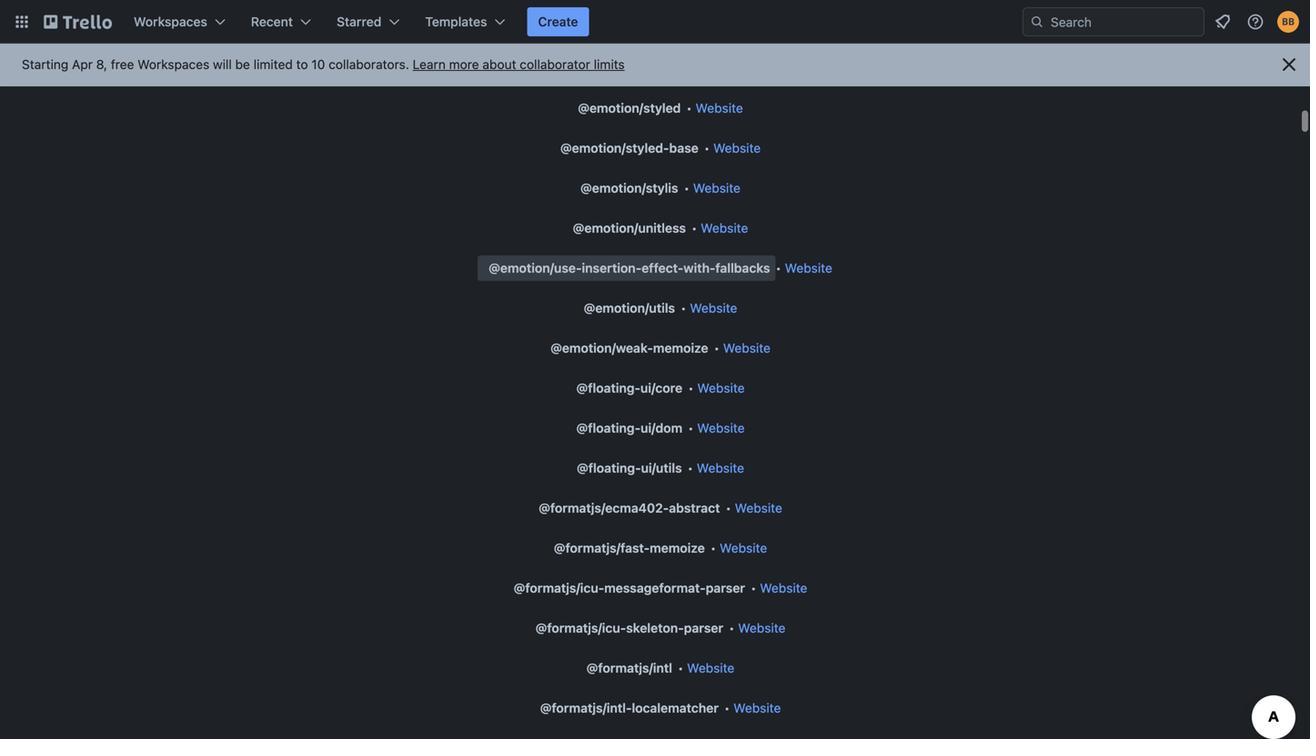 Task type: describe. For each thing, give the bounding box(es) containing it.
free
[[111, 57, 134, 72]]

messageformat-
[[605, 581, 706, 596]]

@formatjs/fast-memoize • website
[[554, 541, 767, 556]]

recent
[[251, 14, 293, 29]]

@formatjs/intl • website
[[587, 661, 735, 676]]

website link for @emotion/weak-memoize • website
[[723, 341, 771, 356]]

limits
[[594, 57, 625, 72]]

@floating- for ui/utils
[[577, 461, 641, 476]]

@floating-ui/core • website
[[576, 381, 745, 396]]

back to home image
[[44, 7, 112, 36]]

create button
[[527, 7, 589, 36]]

website link for @formatjs/intl-localematcher • website
[[734, 701, 781, 716]]

@emotion/weak-
[[551, 341, 653, 356]]

@emotion/styled button
[[567, 96, 687, 121]]

@emotion/unitless • website
[[573, 221, 748, 236]]

starting
[[22, 57, 68, 72]]

more
[[449, 57, 479, 72]]

@emotion/stylis • website
[[581, 181, 741, 196]]

@formatjs/icu-skeleton-parser button
[[525, 616, 729, 642]]

collaborators.
[[329, 57, 409, 72]]

@emotion/use-
[[489, 261, 582, 276]]

website link for @floating-ui/core • website
[[698, 381, 745, 396]]

@formatjs/icu-messageformat-parser • website
[[514, 581, 808, 596]]

@floating- for ui/dom
[[577, 421, 641, 436]]

website link for @formatjs/intl • website
[[687, 661, 735, 676]]

8,
[[96, 57, 107, 72]]

@formatjs/ecma402-
[[539, 501, 669, 516]]

1 vertical spatial workspaces
[[138, 57, 210, 72]]

website link for @emotion/stylis • website
[[693, 181, 741, 196]]

website link for @emotion/styled • website
[[696, 101, 743, 116]]

starting apr 8, free workspaces will be limited to 10 collaborators. learn more about collaborator limits
[[22, 57, 625, 72]]

@formatjs/intl-localematcher • website
[[540, 701, 781, 716]]

collaborator
[[520, 57, 591, 72]]

@floating-ui/core button
[[566, 376, 688, 401]]

@floating- for ui/core
[[576, 381, 641, 396]]

memoize for @emotion/weak-
[[653, 341, 709, 356]]

@formatjs/intl-
[[540, 701, 632, 716]]

learn more about collaborator limits link
[[413, 57, 625, 72]]

@formatjs/icu- for messageformat-
[[514, 581, 605, 596]]

primary element
[[0, 0, 1311, 44]]

@emotion/utils • website
[[584, 301, 738, 316]]

base
[[669, 141, 699, 156]]

website link for @emotion/utils • website
[[690, 301, 738, 316]]

10
[[312, 57, 325, 72]]

@emotion/styled-
[[560, 141, 669, 156]]

@emotion/use-insertion-effect-with-fallbacks • website
[[489, 261, 833, 276]]

skeleton-
[[626, 621, 684, 636]]

@emotion/styled
[[578, 101, 681, 116]]

website link for @formatjs/ecma402-abstract • website
[[735, 501, 783, 516]]

@emotion/stylis button
[[570, 176, 684, 201]]

0 notifications image
[[1212, 11, 1234, 33]]

starred
[[337, 14, 382, 29]]

@formatjs/icu- for skeleton-
[[536, 621, 626, 636]]

@emotion/stylis
[[581, 181, 679, 196]]

recent button
[[240, 7, 322, 36]]

@emotion/styled-base • website
[[560, 141, 761, 156]]

templates
[[425, 14, 487, 29]]

templates button
[[414, 7, 516, 36]]

with-
[[684, 261, 716, 276]]

workspaces button
[[123, 7, 237, 36]]



Task type: locate. For each thing, give the bounding box(es) containing it.
website link for @emotion/use-insertion-effect-with-fallbacks • website
[[785, 261, 833, 276]]

@formatjs/icu-skeleton-parser • website
[[536, 621, 786, 636]]

website link for @emotion/unitless • website
[[701, 221, 748, 236]]

memoize down @formatjs/ecma402-abstract • website
[[650, 541, 705, 556]]

parser
[[706, 581, 745, 596], [684, 621, 724, 636]]

Search field
[[1045, 8, 1204, 35]]

website
[[696, 101, 743, 116], [714, 141, 761, 156], [693, 181, 741, 196], [701, 221, 748, 236], [785, 261, 833, 276], [690, 301, 738, 316], [723, 341, 771, 356], [698, 381, 745, 396], [697, 421, 745, 436], [697, 461, 745, 476], [735, 501, 783, 516], [720, 541, 767, 556], [760, 581, 808, 596], [738, 621, 786, 636], [687, 661, 735, 676], [734, 701, 781, 716]]

@emotion/weak-memoize button
[[540, 336, 714, 361]]

website link for @floating-ui/utils • website
[[697, 461, 745, 476]]

workspaces
[[134, 14, 207, 29], [138, 57, 210, 72]]

@emotion/unitless
[[573, 221, 686, 236]]

@formatjs/ecma402-abstract button
[[528, 496, 726, 522]]

0 vertical spatial @floating-
[[576, 381, 641, 396]]

ui/utils
[[641, 461, 682, 476]]

@floating- up the @formatjs/ecma402-
[[577, 461, 641, 476]]

@formatjs/icu-
[[514, 581, 605, 596], [536, 621, 626, 636]]

abstract
[[669, 501, 720, 516]]

insertion-
[[582, 261, 642, 276]]

0 vertical spatial parser
[[706, 581, 745, 596]]

@formatjs/icu-messageformat-parser button
[[503, 576, 751, 602]]

will
[[213, 57, 232, 72]]

@emotion/utils
[[584, 301, 675, 316]]

create
[[538, 14, 578, 29]]

workspaces up free
[[134, 14, 207, 29]]

@formatjs/fast-memoize button
[[543, 536, 711, 562]]

learn
[[413, 57, 446, 72]]

to
[[296, 57, 308, 72]]

about
[[483, 57, 516, 72]]

be
[[235, 57, 250, 72]]

@floating-ui/dom • website
[[577, 421, 745, 436]]

memoize for @formatjs/fast-
[[650, 541, 705, 556]]

effect-
[[642, 261, 684, 276]]

@formatjs/icu- down '@formatjs/icu-messageformat-parser' button
[[536, 621, 626, 636]]

workspaces down workspaces dropdown button
[[138, 57, 210, 72]]

@floating-ui/utils button
[[566, 456, 688, 481]]

1 vertical spatial @formatjs/icu-
[[536, 621, 626, 636]]

open information menu image
[[1247, 13, 1265, 31]]

parser for messageformat-
[[706, 581, 745, 596]]

1 vertical spatial memoize
[[650, 541, 705, 556]]

@floating- down '@emotion/weak-'
[[576, 381, 641, 396]]

memoize
[[653, 341, 709, 356], [650, 541, 705, 556]]

search image
[[1030, 15, 1045, 29]]

•
[[687, 101, 692, 116], [704, 141, 710, 156], [684, 181, 690, 196], [692, 221, 698, 236], [776, 261, 782, 276], [681, 301, 687, 316], [714, 341, 720, 356], [688, 381, 694, 396], [688, 421, 694, 436], [688, 461, 694, 476], [726, 501, 732, 516], [711, 541, 717, 556], [751, 581, 757, 596], [729, 621, 735, 636], [678, 661, 684, 676], [724, 701, 730, 716]]

@formatjs/fast-
[[554, 541, 650, 556]]

ui/dom
[[641, 421, 683, 436]]

0 vertical spatial memoize
[[653, 341, 709, 356]]

@formatjs/intl
[[587, 661, 673, 676]]

apr
[[72, 57, 93, 72]]

@formatjs/icu- down @formatjs/fast-
[[514, 581, 605, 596]]

localematcher
[[632, 701, 719, 716]]

2 vertical spatial @floating-
[[577, 461, 641, 476]]

parser down @formatjs/icu-messageformat-parser • website
[[684, 621, 724, 636]]

website link for @floating-ui/dom • website
[[697, 421, 745, 436]]

@emotion/use-insertion-effect-with-fallbacks button
[[478, 256, 776, 281]]

@emotion/styled • website
[[578, 101, 743, 116]]

website link for @formatjs/icu-messageformat-parser • website
[[760, 581, 808, 596]]

memoize up ui/core
[[653, 341, 709, 356]]

1 vertical spatial parser
[[684, 621, 724, 636]]

@floating-ui/utils • website
[[577, 461, 745, 476]]

@emotion/weak-memoize • website
[[551, 341, 771, 356]]

fallbacks
[[716, 261, 770, 276]]

website link for @emotion/styled-base • website
[[714, 141, 761, 156]]

parser for skeleton-
[[684, 621, 724, 636]]

3 @floating- from the top
[[577, 461, 641, 476]]

@emotion/utils button
[[573, 296, 681, 321]]

@emotion/styled-base button
[[550, 136, 704, 161]]

@formatjs/intl-localematcher button
[[529, 696, 724, 722]]

1 @floating- from the top
[[576, 381, 641, 396]]

@formatjs/ecma402-abstract • website
[[539, 501, 783, 516]]

parser up @formatjs/icu-skeleton-parser • website
[[706, 581, 745, 596]]

0 vertical spatial workspaces
[[134, 14, 207, 29]]

@floating-ui/dom button
[[566, 416, 688, 441]]

starred button
[[326, 7, 411, 36]]

limited
[[254, 57, 293, 72]]

website link for @formatjs/icu-skeleton-parser • website
[[738, 621, 786, 636]]

@formatjs/intl button
[[576, 656, 678, 682]]

website link for @formatjs/fast-memoize • website
[[720, 541, 767, 556]]

@emotion/unitless button
[[562, 216, 692, 241]]

bob builder (bobbuilder40) image
[[1278, 11, 1300, 33]]

1 vertical spatial @floating-
[[577, 421, 641, 436]]

@floating- down @floating-ui/core button
[[577, 421, 641, 436]]

0 vertical spatial @formatjs/icu-
[[514, 581, 605, 596]]

ui/core
[[641, 381, 683, 396]]

@floating-
[[576, 381, 641, 396], [577, 421, 641, 436], [577, 461, 641, 476]]

2 @floating- from the top
[[577, 421, 641, 436]]

workspaces inside dropdown button
[[134, 14, 207, 29]]

website link
[[696, 101, 743, 116], [714, 141, 761, 156], [693, 181, 741, 196], [701, 221, 748, 236], [785, 261, 833, 276], [690, 301, 738, 316], [723, 341, 771, 356], [698, 381, 745, 396], [697, 421, 745, 436], [697, 461, 745, 476], [735, 501, 783, 516], [720, 541, 767, 556], [760, 581, 808, 596], [738, 621, 786, 636], [687, 661, 735, 676], [734, 701, 781, 716]]



Task type: vqa. For each thing, say whether or not it's contained in the screenshot.
"loop."
no



